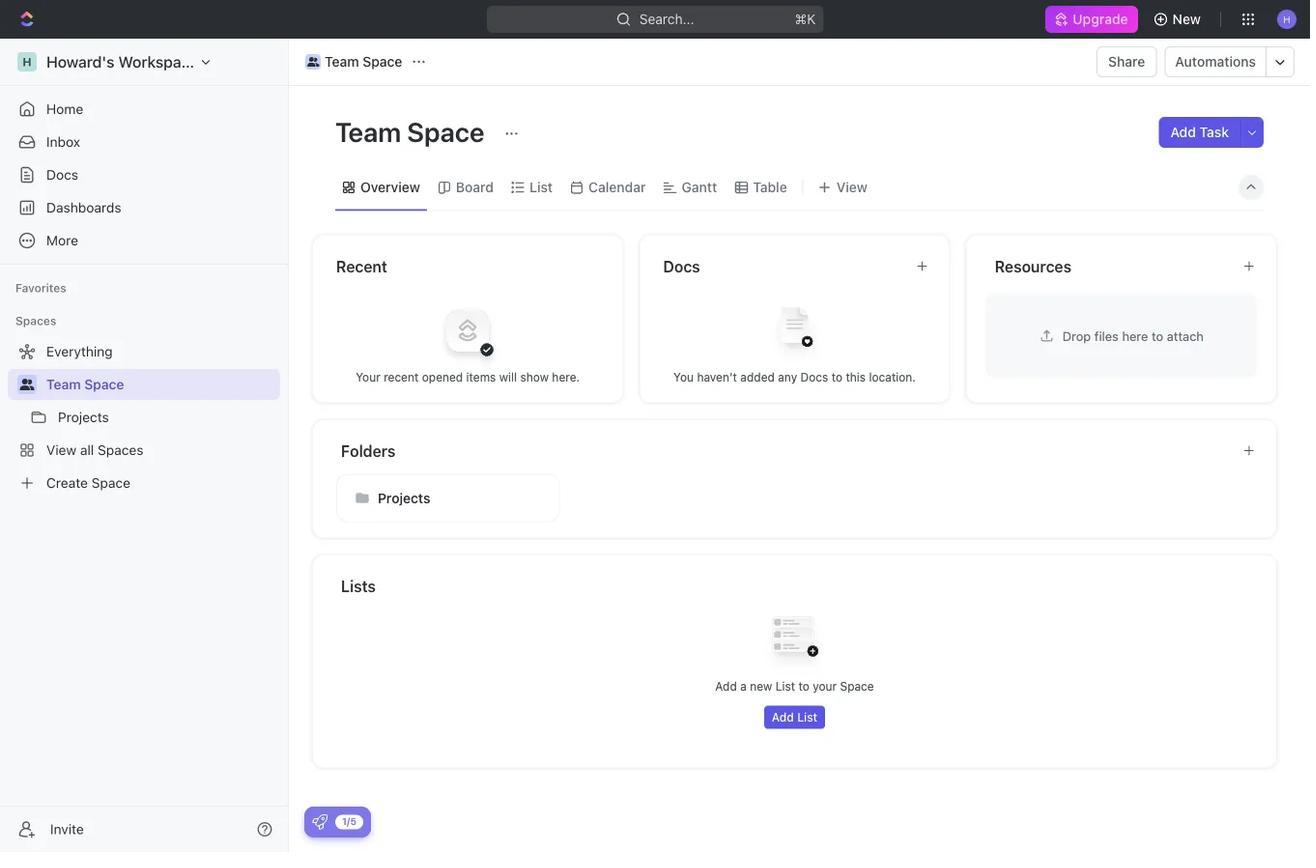 Task type: vqa. For each thing, say whether or not it's contained in the screenshot.
Task
yes



Task type: describe. For each thing, give the bounding box(es) containing it.
share button
[[1097, 46, 1157, 77]]

no lists icon. image
[[756, 602, 833, 679]]

new
[[750, 680, 772, 693]]

calendar
[[589, 179, 646, 195]]

1 vertical spatial team
[[335, 115, 401, 147]]

add for add list
[[772, 711, 794, 724]]

onboarding checklist button element
[[312, 815, 328, 830]]

new button
[[1146, 4, 1213, 35]]

will
[[499, 370, 517, 384]]

1 vertical spatial to
[[832, 370, 843, 384]]

space up board "link"
[[407, 115, 485, 147]]

new
[[1173, 11, 1201, 27]]

all
[[80, 442, 94, 458]]

list inside button
[[797, 711, 818, 724]]

drop files here to attach
[[1063, 329, 1204, 343]]

1 horizontal spatial docs
[[663, 257, 700, 275]]

user group image
[[307, 57, 319, 67]]

space down everything
[[84, 376, 124, 392]]

docs inside sidebar navigation
[[46, 167, 78, 183]]

table
[[753, 179, 787, 195]]

howard's workspace
[[46, 53, 199, 71]]

upgrade link
[[1046, 6, 1138, 33]]

your
[[813, 680, 837, 693]]

onboarding checklist button image
[[312, 815, 328, 830]]

items
[[466, 370, 496, 384]]

gantt
[[682, 179, 717, 195]]

docs link
[[8, 159, 280, 190]]

tree inside sidebar navigation
[[8, 336, 280, 499]]

h inside "element"
[[23, 55, 32, 69]]

0 vertical spatial team space
[[325, 54, 402, 70]]

sidebar navigation
[[0, 39, 293, 852]]

0 vertical spatial spaces
[[15, 314, 56, 328]]

home link
[[8, 94, 280, 125]]

automations
[[1175, 54, 1256, 70]]

folders
[[341, 442, 396, 460]]

everything
[[46, 344, 113, 359]]

automations button
[[1166, 47, 1266, 76]]

0 vertical spatial to
[[1152, 329, 1164, 343]]

howard's
[[46, 53, 114, 71]]

view button
[[811, 174, 874, 201]]

⌘k
[[795, 11, 816, 27]]

view all spaces link
[[8, 435, 276, 466]]

calendar link
[[585, 174, 646, 201]]

recent
[[336, 257, 387, 275]]

favorites button
[[8, 276, 74, 300]]

search...
[[639, 11, 694, 27]]

create space link
[[8, 468, 276, 499]]

add list button
[[764, 706, 825, 729]]

gantt link
[[678, 174, 717, 201]]

resources
[[995, 257, 1072, 275]]

add for add task
[[1171, 124, 1196, 140]]

show
[[520, 370, 549, 384]]

any
[[778, 370, 797, 384]]

you haven't added any docs to this location.
[[674, 370, 916, 384]]

resources button
[[994, 255, 1227, 278]]



Task type: locate. For each thing, give the bounding box(es) containing it.
team space up overview
[[335, 115, 490, 147]]

team space inside tree
[[46, 376, 124, 392]]

0 vertical spatial add
[[1171, 124, 1196, 140]]

favorites
[[15, 281, 66, 295]]

this
[[846, 370, 866, 384]]

workspace
[[118, 53, 199, 71]]

add list
[[772, 711, 818, 724]]

list
[[530, 179, 553, 195], [776, 680, 795, 693], [797, 711, 818, 724]]

1 vertical spatial docs
[[663, 257, 700, 275]]

howard's workspace, , element
[[17, 52, 37, 72]]

no most used docs image
[[756, 292, 833, 369]]

space right your
[[840, 680, 874, 693]]

h button
[[1272, 4, 1303, 35]]

team space
[[325, 54, 402, 70], [335, 115, 490, 147], [46, 376, 124, 392]]

docs right any
[[801, 370, 828, 384]]

view left all
[[46, 442, 76, 458]]

0 vertical spatial team space link
[[301, 50, 407, 73]]

1/5
[[342, 816, 357, 827]]

1 vertical spatial spaces
[[98, 442, 144, 458]]

board link
[[452, 174, 494, 201]]

to right here
[[1152, 329, 1164, 343]]

0 horizontal spatial to
[[799, 680, 810, 693]]

create
[[46, 475, 88, 491]]

view inside view button
[[837, 179, 868, 195]]

0 horizontal spatial h
[[23, 55, 32, 69]]

here.
[[552, 370, 580, 384]]

haven't
[[697, 370, 737, 384]]

list down add a new list to your space
[[797, 711, 818, 724]]

1 vertical spatial h
[[23, 55, 32, 69]]

2 vertical spatial list
[[797, 711, 818, 724]]

task
[[1200, 124, 1229, 140]]

2 horizontal spatial list
[[797, 711, 818, 724]]

2 vertical spatial team
[[46, 376, 81, 392]]

spaces right all
[[98, 442, 144, 458]]

0 vertical spatial h
[[1284, 13, 1291, 24]]

add task button
[[1159, 117, 1241, 148]]

add down add a new list to your space
[[772, 711, 794, 724]]

2 vertical spatial docs
[[801, 370, 828, 384]]

1 horizontal spatial list
[[776, 680, 795, 693]]

spaces
[[15, 314, 56, 328], [98, 442, 144, 458]]

1 horizontal spatial view
[[837, 179, 868, 195]]

1 vertical spatial team space link
[[46, 369, 276, 400]]

add inside button
[[1171, 124, 1196, 140]]

1 horizontal spatial spaces
[[98, 442, 144, 458]]

your recent opened items will show here.
[[356, 370, 580, 384]]

everything link
[[8, 336, 276, 367]]

dashboards
[[46, 200, 121, 215]]

files
[[1095, 329, 1119, 343]]

projects button
[[336, 474, 560, 522]]

list right the board
[[530, 179, 553, 195]]

to
[[1152, 329, 1164, 343], [832, 370, 843, 384], [799, 680, 810, 693]]

a
[[740, 680, 747, 693]]

add a new list to your space
[[715, 680, 874, 693]]

spaces down favorites
[[15, 314, 56, 328]]

0 horizontal spatial spaces
[[15, 314, 56, 328]]

1 horizontal spatial team space link
[[301, 50, 407, 73]]

h
[[1284, 13, 1291, 24], [23, 55, 32, 69]]

team inside sidebar navigation
[[46, 376, 81, 392]]

view inside view all spaces link
[[46, 442, 76, 458]]

add for add a new list to your space
[[715, 680, 737, 693]]

view
[[837, 179, 868, 195], [46, 442, 76, 458]]

space
[[363, 54, 402, 70], [407, 115, 485, 147], [84, 376, 124, 392], [92, 475, 130, 491], [840, 680, 874, 693]]

0 horizontal spatial projects
[[58, 409, 109, 425]]

view button
[[811, 165, 874, 210]]

2 vertical spatial to
[[799, 680, 810, 693]]

added
[[740, 370, 775, 384]]

space down view all spaces at the bottom
[[92, 475, 130, 491]]

0 horizontal spatial docs
[[46, 167, 78, 183]]

table link
[[749, 174, 787, 201]]

lists button
[[340, 574, 1254, 598]]

projects link
[[58, 402, 276, 433]]

2 horizontal spatial docs
[[801, 370, 828, 384]]

add inside button
[[772, 711, 794, 724]]

0 vertical spatial docs
[[46, 167, 78, 183]]

1 horizontal spatial h
[[1284, 13, 1291, 24]]

1 vertical spatial list
[[776, 680, 795, 693]]

more button
[[8, 225, 280, 256]]

1 vertical spatial view
[[46, 442, 76, 458]]

1 vertical spatial add
[[715, 680, 737, 693]]

view all spaces
[[46, 442, 144, 458]]

docs down gantt link
[[663, 257, 700, 275]]

2 vertical spatial team space
[[46, 376, 124, 392]]

1 horizontal spatial projects
[[378, 490, 430, 506]]

projects inside button
[[378, 490, 430, 506]]

invite
[[50, 821, 84, 837]]

docs
[[46, 167, 78, 183], [663, 257, 700, 275], [801, 370, 828, 384]]

you
[[674, 370, 694, 384]]

projects up all
[[58, 409, 109, 425]]

team up overview link
[[335, 115, 401, 147]]

team right user group icon
[[325, 54, 359, 70]]

1 horizontal spatial to
[[832, 370, 843, 384]]

projects
[[58, 409, 109, 425], [378, 490, 430, 506]]

team down everything
[[46, 376, 81, 392]]

projects down "folders"
[[378, 490, 430, 506]]

user group image
[[20, 379, 34, 390]]

overview
[[360, 179, 420, 195]]

team space right user group icon
[[325, 54, 402, 70]]

add left a
[[715, 680, 737, 693]]

tree containing everything
[[8, 336, 280, 499]]

list right 'new'
[[776, 680, 795, 693]]

2 vertical spatial add
[[772, 711, 794, 724]]

list link
[[526, 174, 553, 201]]

1 vertical spatial team space
[[335, 115, 490, 147]]

projects inside sidebar navigation
[[58, 409, 109, 425]]

docs down inbox
[[46, 167, 78, 183]]

board
[[456, 179, 494, 195]]

view for view
[[837, 179, 868, 195]]

2 horizontal spatial add
[[1171, 124, 1196, 140]]

0 horizontal spatial team space link
[[46, 369, 276, 400]]

here
[[1122, 329, 1148, 343]]

team space link
[[301, 50, 407, 73], [46, 369, 276, 400]]

folders button
[[340, 439, 1227, 462]]

0 vertical spatial view
[[837, 179, 868, 195]]

0 horizontal spatial view
[[46, 442, 76, 458]]

lists
[[341, 577, 376, 595]]

1 vertical spatial projects
[[378, 490, 430, 506]]

share
[[1109, 54, 1146, 70]]

upgrade
[[1073, 11, 1128, 27]]

team space down everything
[[46, 376, 124, 392]]

inbox
[[46, 134, 80, 150]]

0 vertical spatial list
[[530, 179, 553, 195]]

to left this
[[832, 370, 843, 384]]

dashboards link
[[8, 192, 280, 223]]

no recent items image
[[429, 292, 507, 369]]

drop
[[1063, 329, 1091, 343]]

your
[[356, 370, 381, 384]]

space right user group icon
[[363, 54, 402, 70]]

attach
[[1167, 329, 1204, 343]]

to left your
[[799, 680, 810, 693]]

h inside 'dropdown button'
[[1284, 13, 1291, 24]]

add task
[[1171, 124, 1229, 140]]

1 horizontal spatial add
[[772, 711, 794, 724]]

0 vertical spatial projects
[[58, 409, 109, 425]]

opened
[[422, 370, 463, 384]]

inbox link
[[8, 127, 280, 158]]

recent
[[384, 370, 419, 384]]

0 vertical spatial team
[[325, 54, 359, 70]]

0 horizontal spatial list
[[530, 179, 553, 195]]

more
[[46, 232, 78, 248]]

view for view all spaces
[[46, 442, 76, 458]]

location.
[[869, 370, 916, 384]]

2 horizontal spatial to
[[1152, 329, 1164, 343]]

add
[[1171, 124, 1196, 140], [715, 680, 737, 693], [772, 711, 794, 724]]

view right "table"
[[837, 179, 868, 195]]

tree
[[8, 336, 280, 499]]

add left task
[[1171, 124, 1196, 140]]

0 horizontal spatial add
[[715, 680, 737, 693]]

team
[[325, 54, 359, 70], [335, 115, 401, 147], [46, 376, 81, 392]]

overview link
[[357, 174, 420, 201]]

home
[[46, 101, 83, 117]]

create space
[[46, 475, 130, 491]]



